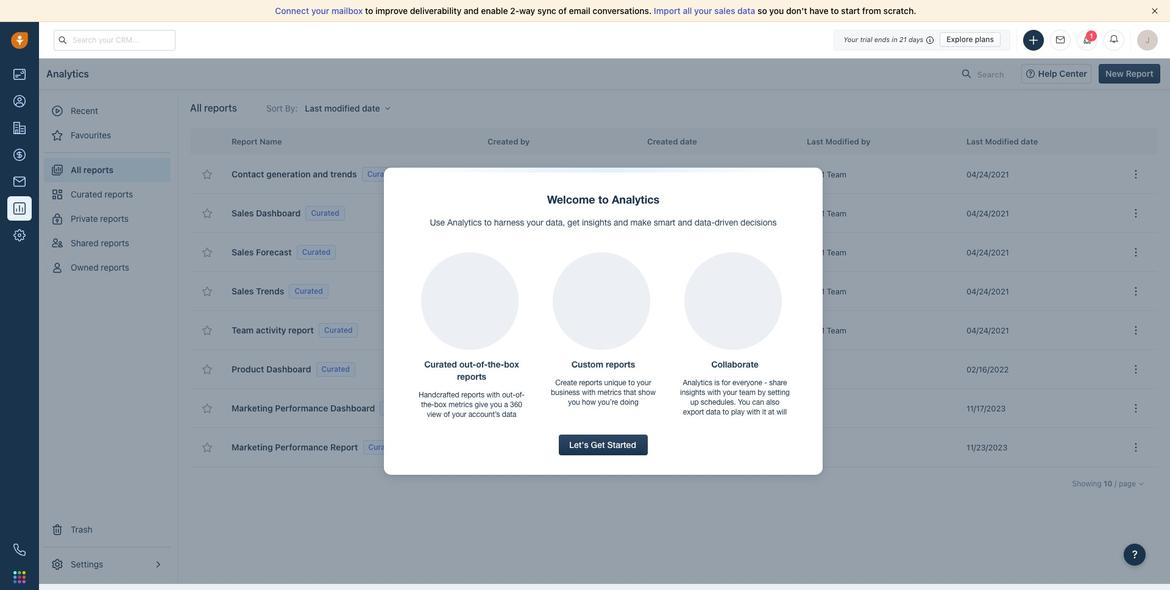 Task type: locate. For each thing, give the bounding box(es) containing it.
1 horizontal spatial your
[[695, 5, 713, 16]]

0 horizontal spatial your
[[312, 5, 330, 16]]

all
[[683, 5, 692, 16]]

email
[[569, 5, 591, 16]]

your right all
[[695, 5, 713, 16]]

in
[[892, 35, 898, 43]]

your
[[844, 35, 859, 43]]

connect your mailbox link
[[275, 5, 365, 16]]

explore plans link
[[940, 32, 1001, 47]]

Search your CRM... text field
[[54, 30, 176, 50]]

your
[[312, 5, 330, 16], [695, 5, 713, 16]]

from
[[863, 5, 882, 16]]

sales
[[715, 5, 736, 16]]

ends
[[875, 35, 890, 43]]

2 to from the left
[[831, 5, 839, 16]]

deliverability
[[410, 5, 462, 16]]

phone image
[[13, 544, 26, 556]]

don't
[[787, 5, 808, 16]]

your left mailbox
[[312, 5, 330, 16]]

connect your mailbox to improve deliverability and enable 2-way sync of email conversations. import all your sales data so you don't have to start from scratch.
[[275, 5, 917, 16]]

enable
[[481, 5, 508, 16]]

1 link
[[1078, 30, 1098, 50]]

to right mailbox
[[365, 5, 373, 16]]

to left start
[[831, 5, 839, 16]]

days
[[909, 35, 924, 43]]

send email image
[[1057, 36, 1065, 44]]

0 horizontal spatial to
[[365, 5, 373, 16]]

to
[[365, 5, 373, 16], [831, 5, 839, 16]]

phone element
[[7, 538, 32, 562]]

1 horizontal spatial to
[[831, 5, 839, 16]]

you
[[770, 5, 784, 16]]

have
[[810, 5, 829, 16]]

2-
[[510, 5, 520, 16]]

21
[[900, 35, 907, 43]]

1 your from the left
[[312, 5, 330, 16]]



Task type: vqa. For each thing, say whether or not it's contained in the screenshot.
To
yes



Task type: describe. For each thing, give the bounding box(es) containing it.
import all your sales data link
[[654, 5, 758, 16]]

close image
[[1153, 8, 1159, 14]]

start
[[842, 5, 861, 16]]

2 your from the left
[[695, 5, 713, 16]]

your trial ends in 21 days
[[844, 35, 924, 43]]

1 to from the left
[[365, 5, 373, 16]]

so
[[758, 5, 768, 16]]

plans
[[976, 35, 995, 44]]

improve
[[376, 5, 408, 16]]

trial
[[861, 35, 873, 43]]

explore
[[947, 35, 974, 44]]

connect
[[275, 5, 309, 16]]

scratch.
[[884, 5, 917, 16]]

and
[[464, 5, 479, 16]]

data
[[738, 5, 756, 16]]

import
[[654, 5, 681, 16]]

conversations.
[[593, 5, 652, 16]]

of
[[559, 5, 567, 16]]

freshworks switcher image
[[13, 571, 26, 583]]

sync
[[538, 5, 557, 16]]

explore plans
[[947, 35, 995, 44]]

mailbox
[[332, 5, 363, 16]]

way
[[520, 5, 535, 16]]

1
[[1090, 32, 1094, 39]]



